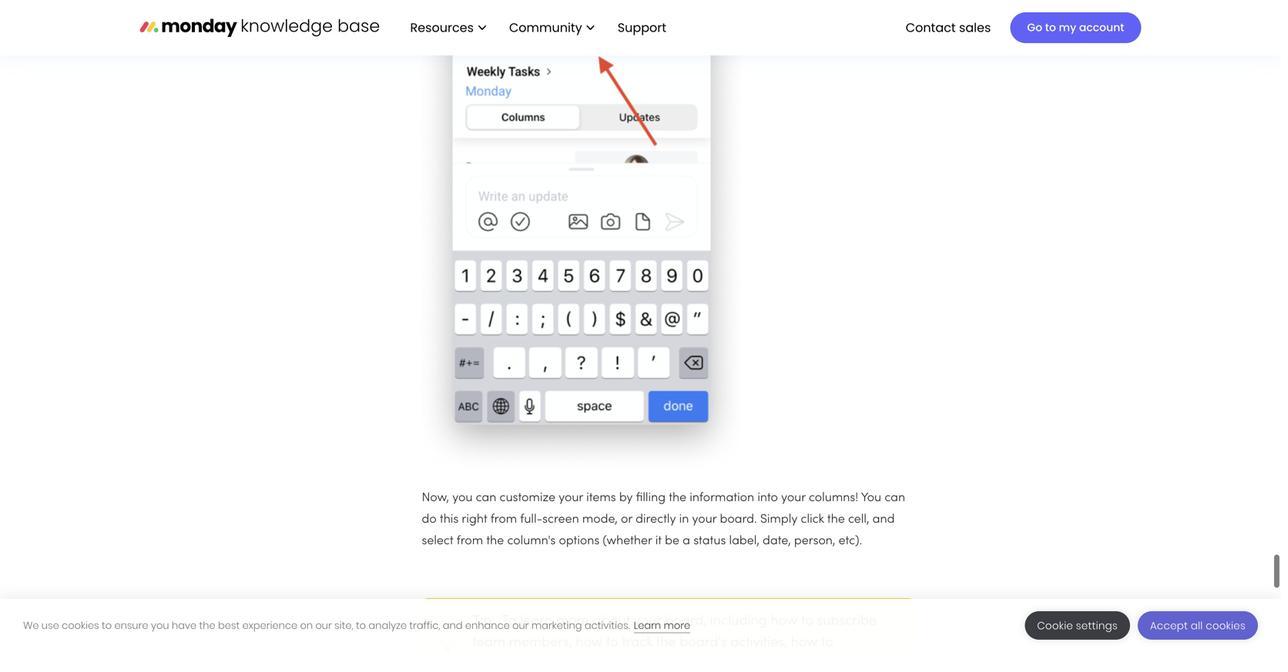 Task type: locate. For each thing, give the bounding box(es) containing it.
how
[[771, 615, 798, 629], [576, 637, 603, 650], [791, 637, 818, 650]]

dialog
[[0, 600, 1282, 653]]

this
[[440, 514, 459, 526]]

cookies inside button
[[1206, 619, 1246, 634]]

1 horizontal spatial and
[[873, 514, 895, 526]]

to
[[1046, 20, 1057, 35], [802, 615, 814, 629], [102, 619, 112, 633], [356, 619, 366, 633], [606, 637, 619, 650]]

0 horizontal spatial can
[[476, 493, 497, 504]]

now, you can customize your items by filling the information into your columns! you can do this right from full-screen mode, or directly in your board. simply click the cell, and select from the column's options (whether it be a status label, date, person, etc).
[[422, 493, 906, 548]]

can
[[476, 493, 497, 504], [885, 493, 906, 504]]

(whether
[[603, 536, 652, 548]]

list
[[395, 0, 679, 55]]

your up track
[[634, 615, 662, 629]]

0 horizontal spatial our
[[316, 619, 332, 633]]

from down right
[[457, 536, 483, 548]]

and right traffic,
[[443, 619, 463, 633]]

right
[[462, 514, 487, 526]]

mode,
[[583, 514, 618, 526]]

1 cookies from the left
[[62, 619, 99, 633]]

1 vertical spatial from
[[457, 536, 483, 548]]

status
[[694, 536, 726, 548]]

be
[[665, 536, 680, 548]]

the down learn more link
[[657, 637, 676, 650]]

your right into
[[782, 493, 806, 504]]

to down activities.
[[606, 637, 619, 650]]

to learn more about your board, including how to subscribe team members, how to track the board's activities, how t
[[473, 615, 877, 653]]

from
[[491, 514, 517, 526], [457, 536, 483, 548]]

more right "learn"
[[556, 615, 590, 629]]

main element
[[395, 0, 1142, 55]]

contact sales link
[[898, 14, 999, 41]]

support link
[[610, 14, 679, 41], [618, 19, 671, 36]]

track
[[622, 637, 653, 650]]

0 horizontal spatial cookies
[[62, 619, 99, 633]]

can right the you
[[885, 493, 906, 504]]

you
[[861, 493, 882, 504]]

0 vertical spatial and
[[873, 514, 895, 526]]

resources link
[[403, 14, 494, 41]]

about
[[593, 615, 630, 629]]

have
[[172, 619, 197, 633]]

0 horizontal spatial you
[[151, 619, 169, 633]]

monday.com logo image
[[140, 11, 380, 44]]

accept all cookies button
[[1138, 612, 1259, 640]]

we
[[23, 619, 39, 633]]

your
[[559, 493, 583, 504], [782, 493, 806, 504], [693, 514, 717, 526], [634, 615, 662, 629]]

into
[[758, 493, 778, 504]]

1 vertical spatial and
[[443, 619, 463, 633]]

use
[[42, 619, 59, 633]]

settings
[[1076, 619, 1118, 634]]

cookies
[[62, 619, 99, 633], [1206, 619, 1246, 634]]

to right go
[[1046, 20, 1057, 35]]

directly
[[636, 514, 676, 526]]

list containing resources
[[395, 0, 679, 55]]

0 horizontal spatial from
[[457, 536, 483, 548]]

cookie
[[1038, 619, 1074, 634]]

site,
[[335, 619, 353, 633]]

filling
[[636, 493, 666, 504]]

2 cookies from the left
[[1206, 619, 1246, 634]]

the
[[669, 493, 687, 504], [828, 514, 845, 526], [487, 536, 504, 548], [199, 619, 216, 633], [657, 637, 676, 650]]

board's
[[680, 637, 727, 650]]

1 horizontal spatial our
[[513, 619, 529, 633]]

accept
[[1151, 619, 1188, 634]]

date,
[[763, 536, 791, 548]]

0 vertical spatial from
[[491, 514, 517, 526]]

can up right
[[476, 493, 497, 504]]

2 can from the left
[[885, 493, 906, 504]]

1 vertical spatial you
[[151, 619, 169, 633]]

to left ensure
[[102, 619, 112, 633]]

cookies right all
[[1206, 619, 1246, 634]]

including
[[710, 615, 767, 629]]

0 horizontal spatial and
[[443, 619, 463, 633]]

0 vertical spatial you
[[453, 493, 473, 504]]

to inside main element
[[1046, 20, 1057, 35]]

go to my account link
[[1011, 12, 1142, 43]]

traffic,
[[410, 619, 440, 633]]

you
[[453, 493, 473, 504], [151, 619, 169, 633]]

how up activities,
[[771, 615, 798, 629]]

our right "on" at the left bottom of page
[[316, 619, 332, 633]]

cell,
[[849, 514, 870, 526]]

1 horizontal spatial cookies
[[1206, 619, 1246, 634]]

simply
[[761, 514, 798, 526]]

and
[[873, 514, 895, 526], [443, 619, 463, 633]]

the down right
[[487, 536, 504, 548]]

0 horizontal spatial more
[[556, 615, 590, 629]]

cookies right use at the bottom
[[62, 619, 99, 633]]

board.
[[720, 514, 757, 526]]

label,
[[729, 536, 760, 548]]

marketing
[[532, 619, 582, 633]]

1 horizontal spatial you
[[453, 493, 473, 504]]

222.png image
[[422, 0, 741, 476]]

the left best
[[199, 619, 216, 633]]

tip:
[[473, 615, 499, 629]]

full-
[[520, 514, 543, 526]]

more right learn
[[664, 619, 691, 633]]

activities,
[[731, 637, 788, 650]]

from left full- on the left of page
[[491, 514, 517, 526]]

more
[[556, 615, 590, 629], [664, 619, 691, 633]]

you inside now, you can customize your items by filling the information into your columns! you can do this right from full-screen mode, or directly in your board. simply click the cell, and select from the column's options (whether it be a status label, date, person, etc).
[[453, 493, 473, 504]]

column's
[[507, 536, 556, 548]]

sales
[[960, 19, 991, 36]]

subscribe
[[817, 615, 877, 629]]

learn
[[634, 619, 661, 633]]

your up "screen"
[[559, 493, 583, 504]]

cookie settings
[[1038, 619, 1118, 634]]

activities.
[[585, 619, 630, 633]]

and down the you
[[873, 514, 895, 526]]

1 our from the left
[[316, 619, 332, 633]]

go to my account
[[1028, 20, 1125, 35]]

more inside to learn more about your board, including how to subscribe team members, how to track the board's activities, how t
[[556, 615, 590, 629]]

my
[[1059, 20, 1077, 35]]

1 horizontal spatial can
[[885, 493, 906, 504]]

our up members,
[[513, 619, 529, 633]]

you up right
[[453, 493, 473, 504]]

community
[[509, 19, 582, 36]]

you left have
[[151, 619, 169, 633]]

our
[[316, 619, 332, 633], [513, 619, 529, 633]]



Task type: vqa. For each thing, say whether or not it's contained in the screenshot.
Search
no



Task type: describe. For each thing, give the bounding box(es) containing it.
screen
[[543, 514, 579, 526]]

to left subscribe
[[802, 615, 814, 629]]

resources
[[410, 19, 474, 36]]

account
[[1080, 20, 1125, 35]]

enhance
[[465, 619, 510, 633]]

learn more link
[[634, 619, 691, 634]]

by
[[619, 493, 633, 504]]

dialog containing cookie settings
[[0, 600, 1282, 653]]

and inside now, you can customize your items by filling the information into your columns! you can do this right from full-screen mode, or directly in your board. simply click the cell, and select from the column's options (whether it be a status label, date, person, etc).
[[873, 514, 895, 526]]

the down 'columns!'
[[828, 514, 845, 526]]

person,
[[795, 536, 836, 548]]

on
[[300, 619, 313, 633]]

2 our from the left
[[513, 619, 529, 633]]

etc).
[[839, 536, 863, 548]]

the inside to learn more about your board, including how to subscribe team members, how to track the board's activities, how t
[[657, 637, 676, 650]]

to
[[502, 615, 517, 629]]

we use cookies to ensure you have the best experience on our site, to analyze traffic, and enhance our marketing activities. learn more
[[23, 619, 691, 633]]

1 can from the left
[[476, 493, 497, 504]]

contact sales
[[906, 19, 991, 36]]

and inside dialog
[[443, 619, 463, 633]]

contact
[[906, 19, 956, 36]]

items
[[587, 493, 616, 504]]

customize
[[500, 493, 556, 504]]

go
[[1028, 20, 1043, 35]]

cookie settings button
[[1025, 612, 1131, 640]]

best
[[218, 619, 240, 633]]

to right "site,"
[[356, 619, 366, 633]]

cookies for all
[[1206, 619, 1246, 634]]

board,
[[665, 615, 707, 629]]

1 horizontal spatial more
[[664, 619, 691, 633]]

in
[[680, 514, 689, 526]]

how right activities,
[[791, 637, 818, 650]]

your inside to learn more about your board, including how to subscribe team members, how to track the board's activities, how t
[[634, 615, 662, 629]]

or
[[621, 514, 633, 526]]

a
[[683, 536, 691, 548]]

select
[[422, 536, 454, 548]]

community link
[[502, 14, 602, 41]]

support
[[618, 19, 667, 36]]

1 horizontal spatial from
[[491, 514, 517, 526]]

accept all cookies
[[1151, 619, 1246, 634]]

click
[[801, 514, 824, 526]]

experience
[[242, 619, 298, 633]]

cookies for use
[[62, 619, 99, 633]]

members,
[[509, 637, 572, 650]]

it
[[656, 536, 662, 548]]

ensure
[[114, 619, 148, 633]]

analyze
[[369, 619, 407, 633]]

team
[[473, 637, 506, 650]]

all
[[1191, 619, 1203, 634]]

columns!
[[809, 493, 859, 504]]

options
[[559, 536, 600, 548]]

learn
[[520, 615, 553, 629]]

information
[[690, 493, 755, 504]]

the up the 'in'
[[669, 493, 687, 504]]

your right the 'in'
[[693, 514, 717, 526]]

now,
[[422, 493, 449, 504]]

how down activities.
[[576, 637, 603, 650]]

do
[[422, 514, 437, 526]]



